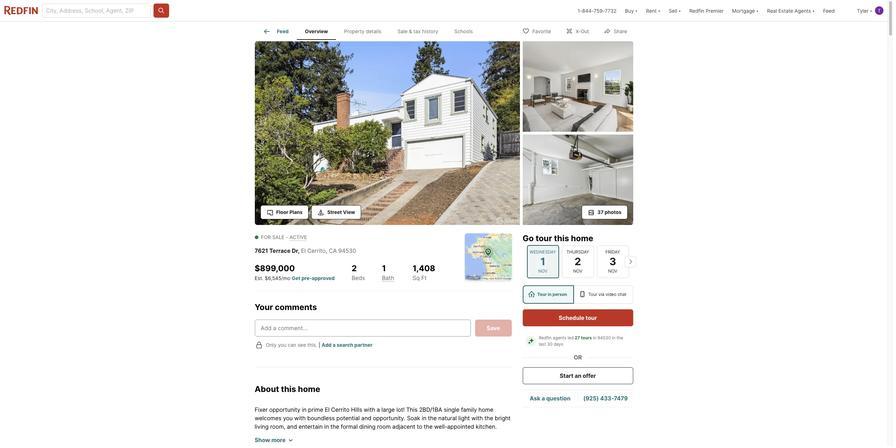 Task type: locate. For each thing, give the bounding box(es) containing it.
nov down thursday
[[574, 269, 583, 274]]

feed left overview
[[277, 28, 289, 34]]

and down situated
[[255, 440, 265, 446]]

0 vertical spatial closet
[[490, 432, 506, 439]]

feed right agents at the right top
[[824, 8, 835, 14]]

37
[[598, 209, 604, 215]]

1 horizontal spatial 1
[[541, 255, 546, 268]]

in inside option
[[548, 292, 552, 297]]

1 horizontal spatial closet
[[490, 432, 506, 439]]

tour for go
[[536, 234, 553, 243]]

0 horizontal spatial ,
[[298, 247, 300, 254]]

4 ▾ from the left
[[757, 8, 759, 14]]

friday
[[606, 249, 621, 255]]

▾ right sell
[[679, 8, 682, 14]]

tour left the person
[[538, 292, 547, 297]]

el inside fixer opportunity in prime el cerrito hills with a large lot! this 2bd/1ba single family home welcomes you with boundless potential and opportunity. soak in the natural light with the bright living room, and entertain in the formal dining room adjacent to the well-appointed kitchen. situated on the second floor are two generously sized bedrooms, full bathroom, walk-in closet and hallway linen closet providing ample storage.       this home comes with a spacious unfini
[[325, 406, 330, 413]]

0 horizontal spatial 94530
[[339, 247, 356, 254]]

1 horizontal spatial this
[[554, 234, 570, 243]]

1 horizontal spatial nov
[[574, 269, 583, 274]]

pre-
[[302, 275, 312, 281]]

an
[[575, 372, 582, 379]]

1 vertical spatial cerrito
[[331, 406, 350, 413]]

tab list
[[255, 22, 487, 40]]

1 horizontal spatial this
[[407, 406, 418, 413]]

premier
[[706, 8, 724, 14]]

el right the dr
[[301, 247, 306, 254]]

single
[[444, 406, 460, 413]]

est.
[[255, 275, 264, 281]]

0 vertical spatial you
[[278, 342, 287, 348]]

storage.
[[364, 440, 386, 446]]

feed
[[824, 8, 835, 14], [277, 28, 289, 34]]

sale
[[398, 28, 408, 34]]

redfin premier
[[690, 8, 724, 14]]

6 ▾ from the left
[[871, 8, 873, 14]]

▾ right buy
[[636, 8, 638, 14]]

0 horizontal spatial and
[[255, 440, 265, 446]]

0 horizontal spatial feed
[[277, 28, 289, 34]]

3 nov from the left
[[609, 269, 618, 274]]

nov down the wednesday
[[539, 269, 548, 274]]

1 horizontal spatial feed
[[824, 8, 835, 14]]

tour
[[538, 292, 547, 297], [589, 292, 598, 297]]

tour
[[536, 234, 553, 243], [586, 314, 598, 322]]

welcomes
[[255, 415, 282, 422]]

7621
[[255, 247, 268, 254]]

partner
[[355, 342, 373, 348]]

cerrito for hills
[[331, 406, 350, 413]]

tour left "via"
[[589, 292, 598, 297]]

0 vertical spatial feed
[[824, 8, 835, 14]]

list box containing tour in person
[[523, 285, 634, 304]]

▾ for mortgage ▾
[[757, 8, 759, 14]]

,
[[298, 247, 300, 254], [326, 247, 328, 254]]

closet down second
[[302, 440, 318, 446]]

0 horizontal spatial redfin
[[539, 335, 552, 341]]

schedule tour button
[[523, 310, 634, 326]]

you left can at the bottom left
[[278, 342, 287, 348]]

opportunity
[[269, 406, 301, 413]]

with down full
[[436, 440, 448, 446]]

beds
[[352, 274, 365, 282]]

▾ right agents at the right top
[[813, 8, 815, 14]]

this up opportunity on the bottom of the page
[[281, 384, 296, 394]]

rent
[[647, 8, 657, 14]]

0 vertical spatial tour
[[536, 234, 553, 243]]

0 vertical spatial this
[[554, 234, 570, 243]]

home down the bedrooms,
[[401, 440, 416, 446]]

None button
[[527, 245, 559, 278], [562, 245, 594, 278], [597, 245, 629, 278], [527, 245, 559, 278], [562, 245, 594, 278], [597, 245, 629, 278]]

and right room,
[[287, 423, 297, 430]]

sell ▾ button
[[669, 0, 682, 21]]

tours
[[581, 335, 592, 341]]

5 ▾ from the left
[[813, 8, 815, 14]]

chat
[[618, 292, 627, 297]]

hallway
[[267, 440, 287, 446]]

▾ right rent
[[659, 8, 661, 14]]

$899,000
[[255, 264, 295, 273]]

1 tour from the left
[[538, 292, 547, 297]]

$6,545
[[265, 275, 282, 281]]

redfin up last
[[539, 335, 552, 341]]

nov down the 3
[[609, 269, 618, 274]]

▾ right "mortgage" on the top right
[[757, 8, 759, 14]]

street view button
[[312, 205, 361, 219]]

with right the hills on the bottom left of the page
[[364, 406, 376, 413]]

1 horizontal spatial tour
[[586, 314, 598, 322]]

start an offer
[[560, 372, 596, 379]]

favorite
[[533, 28, 551, 34]]

0 horizontal spatial this
[[281, 384, 296, 394]]

(925)
[[584, 395, 599, 402]]

and up dining
[[362, 415, 372, 422]]

1 inside wednesday 1 nov
[[541, 255, 546, 268]]

offer
[[583, 372, 596, 379]]

1 down the wednesday
[[541, 255, 546, 268]]

redfin for redfin agents led 27 tours in 94530
[[539, 335, 552, 341]]

home up kitchen.
[[479, 406, 494, 413]]

1 vertical spatial tour
[[586, 314, 598, 322]]

you inside fixer opportunity in prime el cerrito hills with a large lot! this 2bd/1ba single family home welcomes you with boundless potential and opportunity. soak in the natural light with the bright living room, and entertain in the formal dining room adjacent to the well-appointed kitchen. situated on the second floor are two generously sized bedrooms, full bathroom, walk-in closet and hallway linen closet providing ample storage.       this home comes with a spacious unfini
[[283, 415, 293, 422]]

you down opportunity on the bottom of the page
[[283, 415, 293, 422]]

cerrito left ca
[[308, 247, 326, 254]]

mortgage
[[733, 8, 756, 14]]

2 beds
[[352, 264, 365, 282]]

, down active link
[[298, 247, 300, 254]]

94530 right ca
[[339, 247, 356, 254]]

schedule tour
[[559, 314, 598, 322]]

the up are
[[331, 423, 340, 430]]

floor plans
[[276, 209, 303, 215]]

1 horizontal spatial 2
[[575, 255, 582, 268]]

1 horizontal spatial ,
[[326, 247, 328, 254]]

the right tours at the bottom
[[617, 335, 624, 341]]

1 horizontal spatial 94530
[[598, 335, 611, 341]]

in
[[548, 292, 552, 297], [593, 335, 597, 341], [613, 335, 616, 341], [302, 406, 307, 413], [422, 415, 427, 422], [325, 423, 329, 430], [484, 432, 489, 439]]

1 ▾ from the left
[[636, 8, 638, 14]]

0 horizontal spatial nov
[[539, 269, 548, 274]]

bath
[[382, 274, 395, 282]]

0 horizontal spatial 1
[[382, 264, 386, 273]]

this down sized
[[388, 440, 399, 446]]

1 vertical spatial you
[[283, 415, 293, 422]]

0 horizontal spatial 2
[[352, 264, 357, 273]]

nov inside thursday 2 nov
[[574, 269, 583, 274]]

, left ca
[[326, 247, 328, 254]]

person
[[553, 292, 568, 297]]

37 photos
[[598, 209, 622, 215]]

2 ▾ from the left
[[659, 8, 661, 14]]

you
[[278, 342, 287, 348], [283, 415, 293, 422]]

redfin for redfin premier
[[690, 8, 705, 14]]

lot!
[[397, 406, 405, 413]]

cerrito up "potential"
[[331, 406, 350, 413]]

0 vertical spatial this
[[407, 406, 418, 413]]

mortgage ▾ button
[[729, 0, 764, 21]]

1
[[541, 255, 546, 268], [382, 264, 386, 273]]

0 horizontal spatial tour
[[536, 234, 553, 243]]

sale & tax history tab
[[390, 23, 447, 40]]

tyler ▾
[[858, 8, 873, 14]]

0 horizontal spatial tour
[[538, 292, 547, 297]]

see
[[298, 342, 306, 348]]

cerrito inside fixer opportunity in prime el cerrito hills with a large lot! this 2bd/1ba single family home welcomes you with boundless potential and opportunity. soak in the natural light with the bright living room, and entertain in the formal dining room adjacent to the well-appointed kitchen. situated on the second floor are two generously sized bedrooms, full bathroom, walk-in closet and hallway linen closet providing ample storage.       this home comes with a spacious unfini
[[331, 406, 350, 413]]

1 bath
[[382, 264, 395, 282]]

a right ask
[[542, 395, 545, 402]]

get
[[292, 275, 301, 281]]

1 horizontal spatial and
[[287, 423, 297, 430]]

tour right schedule at the bottom
[[586, 314, 598, 322]]

start an offer button
[[523, 367, 634, 384]]

with down family
[[472, 415, 483, 422]]

1 nov from the left
[[539, 269, 548, 274]]

list box
[[523, 285, 634, 304]]

0 horizontal spatial this
[[388, 440, 399, 446]]

redfin premier button
[[686, 0, 729, 21]]

2 horizontal spatial and
[[362, 415, 372, 422]]

0 vertical spatial and
[[362, 415, 372, 422]]

schools tab
[[447, 23, 481, 40]]

1 vertical spatial el
[[325, 406, 330, 413]]

on
[[279, 432, 285, 439]]

2 horizontal spatial nov
[[609, 269, 618, 274]]

City, Address, School, Agent, ZIP search field
[[42, 4, 151, 18]]

in the last 30 days
[[539, 335, 625, 347]]

▾ for tyler ▾
[[871, 8, 873, 14]]

closet down kitchen.
[[490, 432, 506, 439]]

tour inside 'option'
[[589, 292, 598, 297]]

appointed
[[448, 423, 475, 430]]

tour inside option
[[538, 292, 547, 297]]

tour for tour via video chat
[[589, 292, 598, 297]]

view
[[343, 209, 355, 215]]

real estate agents ▾ button
[[764, 0, 820, 21]]

1 up bath
[[382, 264, 386, 273]]

with
[[364, 406, 376, 413], [295, 415, 306, 422], [472, 415, 483, 422], [436, 440, 448, 446]]

about this home
[[255, 384, 321, 394]]

1-844-759-7732 link
[[578, 8, 617, 14]]

1 horizontal spatial redfin
[[690, 8, 705, 14]]

are
[[332, 432, 341, 439]]

0 vertical spatial el
[[301, 247, 306, 254]]

a
[[333, 342, 336, 348], [542, 395, 545, 402], [377, 406, 380, 413], [449, 440, 453, 446]]

el for prime
[[325, 406, 330, 413]]

question
[[547, 395, 571, 402]]

▾ for buy ▾
[[636, 8, 638, 14]]

go
[[523, 234, 534, 243]]

potential
[[337, 415, 360, 422]]

bath link
[[382, 274, 395, 282]]

0 vertical spatial cerrito
[[308, 247, 326, 254]]

wednesday
[[530, 249, 557, 255]]

kitchen.
[[476, 423, 497, 430]]

mortgage ▾
[[733, 8, 759, 14]]

0 vertical spatial redfin
[[690, 8, 705, 14]]

2 down thursday
[[575, 255, 582, 268]]

favorite button
[[517, 23, 557, 38]]

nov inside friday 3 nov
[[609, 269, 618, 274]]

friday 3 nov
[[606, 249, 621, 274]]

▾ inside "dropdown button"
[[813, 8, 815, 14]]

floor
[[276, 209, 289, 215]]

1 horizontal spatial tour
[[589, 292, 598, 297]]

1 vertical spatial redfin
[[539, 335, 552, 341]]

2 tour from the left
[[589, 292, 598, 297]]

the
[[617, 335, 624, 341], [428, 415, 437, 422], [485, 415, 494, 422], [331, 423, 340, 430], [424, 423, 433, 430], [287, 432, 296, 439]]

in inside in the last 30 days
[[613, 335, 616, 341]]

0 horizontal spatial el
[[301, 247, 306, 254]]

nov inside wednesday 1 nov
[[539, 269, 548, 274]]

30
[[548, 342, 553, 347]]

this up soak
[[407, 406, 418, 413]]

1 horizontal spatial cerrito
[[331, 406, 350, 413]]

2 up beds
[[352, 264, 357, 273]]

nov for 1
[[539, 269, 548, 274]]

history
[[423, 28, 439, 34]]

active link
[[290, 234, 307, 240]]

for sale - active
[[261, 234, 307, 240]]

add
[[322, 342, 332, 348]]

1 horizontal spatial el
[[325, 406, 330, 413]]

the down 2bd/1ba
[[428, 415, 437, 422]]

7621 terrace dr, el cerrito, ca 94530 image
[[255, 41, 520, 225], [523, 41, 634, 132], [523, 135, 634, 225]]

this.
[[308, 342, 318, 348]]

the up linen
[[287, 432, 296, 439]]

94530 right tours at the bottom
[[598, 335, 611, 341]]

tour up the wednesday
[[536, 234, 553, 243]]

2 vertical spatial and
[[255, 440, 265, 446]]

the up kitchen.
[[485, 415, 494, 422]]

home
[[571, 234, 594, 243], [298, 384, 321, 394], [479, 406, 494, 413], [401, 440, 416, 446]]

comes
[[417, 440, 435, 446]]

linen
[[288, 440, 301, 446]]

▾ left "user photo" at the top right
[[871, 8, 873, 14]]

2 nov from the left
[[574, 269, 583, 274]]

this up thursday
[[554, 234, 570, 243]]

get pre-approved link
[[292, 275, 335, 281]]

redfin left the premier
[[690, 8, 705, 14]]

a down bathroom,
[[449, 440, 453, 446]]

fixer
[[255, 406, 268, 413]]

1 vertical spatial feed
[[277, 28, 289, 34]]

el up boundless
[[325, 406, 330, 413]]

27
[[575, 335, 580, 341]]

3 ▾ from the left
[[679, 8, 682, 14]]

tour inside schedule tour button
[[586, 314, 598, 322]]

0 horizontal spatial cerrito
[[308, 247, 326, 254]]

1 vertical spatial closet
[[302, 440, 318, 446]]

redfin inside button
[[690, 8, 705, 14]]



Task type: vqa. For each thing, say whether or not it's contained in the screenshot.
322395
no



Task type: describe. For each thing, give the bounding box(es) containing it.
ca
[[329, 247, 337, 254]]

Add a comment... text field
[[261, 324, 465, 332]]

sale
[[272, 234, 285, 240]]

2 inside thursday 2 nov
[[575, 255, 582, 268]]

433-
[[601, 395, 614, 402]]

x-out
[[576, 28, 590, 34]]

thursday 2 nov
[[567, 249, 590, 274]]

1 vertical spatial this
[[281, 384, 296, 394]]

floor plans button
[[261, 205, 309, 219]]

photos
[[605, 209, 622, 215]]

bright
[[495, 415, 511, 422]]

(925) 433-7479 link
[[584, 395, 628, 402]]

7732
[[605, 8, 617, 14]]

formal
[[341, 423, 358, 430]]

home up thursday
[[571, 234, 594, 243]]

1 , from the left
[[298, 247, 300, 254]]

2 , from the left
[[326, 247, 328, 254]]

out
[[581, 28, 590, 34]]

light
[[459, 415, 470, 422]]

details
[[366, 28, 382, 34]]

sq
[[413, 274, 420, 282]]

sale & tax history
[[398, 28, 439, 34]]

feed inside button
[[824, 8, 835, 14]]

redfin agents led 27 tours in 94530
[[539, 335, 611, 341]]

adjacent
[[393, 423, 416, 430]]

ample
[[346, 440, 363, 446]]

2 inside 2 beds
[[352, 264, 357, 273]]

situated
[[255, 432, 277, 439]]

1 vertical spatial and
[[287, 423, 297, 430]]

sized
[[385, 432, 399, 439]]

tax
[[414, 28, 421, 34]]

&
[[409, 28, 412, 34]]

tour for schedule
[[586, 314, 598, 322]]

led
[[568, 335, 574, 341]]

only
[[266, 342, 277, 348]]

overview tab
[[297, 23, 336, 40]]

buy ▾ button
[[621, 0, 642, 21]]

buy ▾ button
[[626, 0, 638, 21]]

video
[[606, 292, 617, 297]]

about
[[255, 384, 279, 394]]

spacious
[[454, 440, 478, 446]]

family
[[461, 406, 477, 413]]

a left large on the left bottom of the page
[[377, 406, 380, 413]]

1 vertical spatial 94530
[[598, 335, 611, 341]]

37 photos button
[[582, 205, 628, 219]]

a right the add
[[333, 342, 336, 348]]

1,408
[[413, 264, 436, 273]]

nov for 3
[[609, 269, 618, 274]]

active
[[290, 234, 307, 240]]

submit search image
[[158, 7, 165, 14]]

real
[[768, 8, 778, 14]]

7621 terrace dr , el cerrito , ca 94530
[[255, 247, 356, 254]]

room,
[[270, 423, 286, 430]]

more
[[272, 437, 286, 444]]

tour in person
[[538, 292, 568, 297]]

-
[[286, 234, 288, 240]]

real estate agents ▾ link
[[768, 0, 815, 21]]

ask a question
[[530, 395, 571, 402]]

sell ▾
[[669, 8, 682, 14]]

▾ for sell ▾
[[679, 8, 682, 14]]

your
[[255, 302, 273, 312]]

user photo image
[[876, 6, 884, 15]]

x-out button
[[560, 23, 596, 38]]

nov for 2
[[574, 269, 583, 274]]

terrace
[[270, 247, 291, 254]]

walk-
[[469, 432, 484, 439]]

map entry image
[[465, 234, 512, 281]]

tour via video chat option
[[575, 285, 634, 304]]

tour in person option
[[523, 285, 575, 304]]

with up entertain
[[295, 415, 306, 422]]

el for ,
[[301, 247, 306, 254]]

tour for tour in person
[[538, 292, 547, 297]]

2bd/1ba
[[420, 406, 443, 413]]

generously
[[354, 432, 383, 439]]

the inside in the last 30 days
[[617, 335, 624, 341]]

feed link
[[263, 27, 289, 36]]

two
[[342, 432, 352, 439]]

next image
[[625, 256, 636, 267]]

the right to
[[424, 423, 433, 430]]

0 horizontal spatial closet
[[302, 440, 318, 446]]

0 vertical spatial 94530
[[339, 247, 356, 254]]

(925) 433-7479
[[584, 395, 628, 402]]

overview
[[305, 28, 328, 34]]

1 inside 1 bath
[[382, 264, 386, 273]]

save button
[[475, 320, 512, 337]]

bathroom,
[[440, 432, 468, 439]]

wednesday 1 nov
[[530, 249, 557, 274]]

property details tab
[[336, 23, 390, 40]]

real estate agents ▾
[[768, 8, 815, 14]]

comments
[[275, 302, 317, 312]]

ask
[[530, 395, 541, 402]]

dining
[[360, 423, 376, 430]]

3
[[610, 255, 617, 268]]

▾ for rent ▾
[[659, 8, 661, 14]]

show more
[[255, 437, 286, 444]]

1 vertical spatial this
[[388, 440, 399, 446]]

estate
[[779, 8, 794, 14]]

x-
[[576, 28, 581, 34]]

last
[[539, 342, 546, 347]]

schedule
[[559, 314, 585, 322]]

cerrito for ,
[[308, 247, 326, 254]]

share button
[[598, 23, 634, 38]]

search
[[337, 342, 354, 348]]

property details
[[345, 28, 382, 34]]

providing
[[320, 440, 345, 446]]

home up prime
[[298, 384, 321, 394]]

buy ▾
[[626, 8, 638, 14]]

hills
[[351, 406, 363, 413]]

plans
[[290, 209, 303, 215]]

tab list containing feed
[[255, 22, 487, 40]]

show
[[255, 437, 270, 444]]



